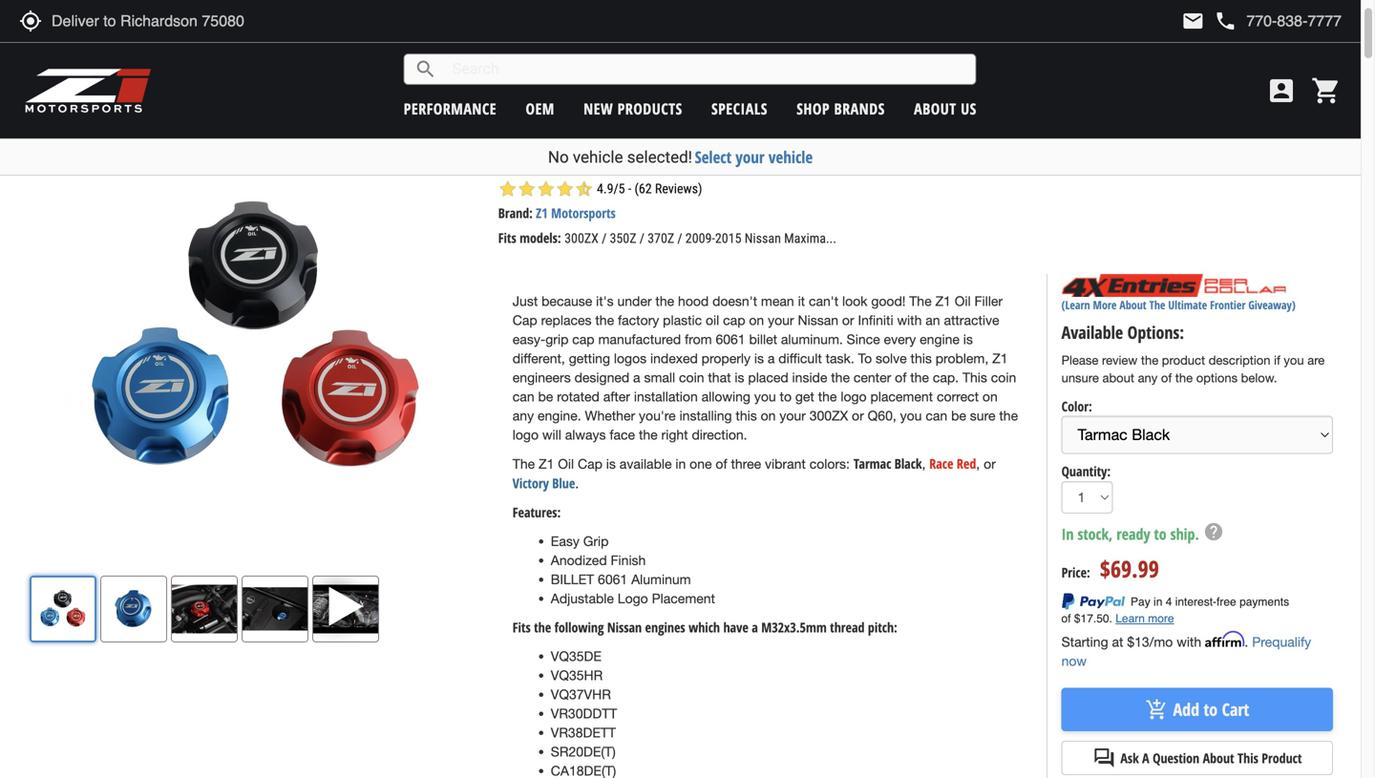 Task type: describe. For each thing, give the bounding box(es) containing it.
0 vertical spatial your
[[736, 146, 765, 168]]

replaces
[[541, 312, 592, 328]]

logos
[[614, 350, 647, 366]]

a
[[1142, 749, 1150, 768]]

z1 inside the z1 oil cap is available in one of three vibrant colors: tarmac black , race red , or victory blue .
[[539, 456, 554, 472]]

vr30ddtt
[[551, 706, 617, 721]]

in
[[676, 456, 686, 472]]

the left following
[[534, 618, 551, 636]]

1 coin from the left
[[679, 369, 704, 385]]

specials
[[711, 98, 768, 119]]

the down task.
[[831, 369, 850, 385]]

1 vertical spatial fits
[[513, 618, 531, 636]]

the right sure
[[999, 408, 1018, 423]]

the down it's
[[595, 312, 614, 328]]

thread
[[830, 618, 865, 636]]

logo
[[618, 591, 648, 606]]

red
[[957, 454, 976, 473]]

1 horizontal spatial can
[[926, 408, 948, 423]]

at
[[1112, 634, 1124, 650]]

in stock, ready to ship. help
[[1062, 521, 1224, 544]]

of inside the (learn more about the ultimate frontier giveaway) available options: please review the product description if you are unsure about any of the options below.
[[1161, 371, 1172, 386]]

vq35de vq35hr vq37vhr vr30ddtt vr38dett sr20de(t)
[[551, 648, 617, 760]]

now
[[1062, 653, 1087, 669]]

color:
[[1062, 397, 1092, 415]]

1 vertical spatial your
[[768, 312, 794, 328]]

(learn more about the ultimate frontier giveaway) available options: please review the product description if you are unsure about any of the options below.
[[1062, 297, 1325, 386]]

z1 up an
[[935, 293, 951, 309]]

brands
[[834, 98, 885, 119]]

will
[[542, 427, 561, 442]]

getting
[[569, 350, 610, 366]]

1 vertical spatial cap
[[572, 331, 595, 347]]

1 vertical spatial logo
[[513, 427, 539, 442]]

price:
[[1062, 563, 1090, 582]]

nissan inside just because it's under the hood doesn't mean it can't look good! the z1 oil filler cap replaces the factory plastic oil cap on your nissan or infiniti with an attractive easy-grip cap manufactured from 6061 billet aluminum. since every engine is different, getting logos indexed properly is a difficult task. to solve this problem, z1 engineers designed a small coin that is placed inside the center of the cap. this coin can be rotated after installation allowing you to get the logo placement correct on any engine. whether you're installing this on your 300zx or q60, you can be sure the logo will always face the right direction.
[[798, 312, 839, 328]]

$69.99
[[1100, 553, 1159, 584]]

2 horizontal spatial a
[[768, 350, 775, 366]]

billet
[[551, 571, 594, 587]]

2 / from the left
[[640, 231, 645, 247]]

grip
[[546, 331, 569, 347]]

is down the billet
[[754, 350, 764, 366]]

billet
[[527, 141, 577, 175]]

filler inside just because it's under the hood doesn't mean it can't look good! the z1 oil filler cap replaces the factory plastic oil cap on your nissan or infiniti with an attractive easy-grip cap manufactured from 6061 billet aluminum. since every engine is different, getting logos indexed properly is a difficult task. to solve this problem, z1 engineers designed a small coin that is placed inside the center of the cap. this coin can be rotated after installation allowing you to get the logo placement correct on any engine. whether you're installing this on your 300zx or q60, you can be sure the logo will always face the right direction.
[[975, 293, 1003, 309]]

anodized
[[551, 552, 607, 568]]

mail link
[[1182, 10, 1205, 32]]

1 star from the left
[[498, 180, 517, 199]]

any inside the (learn more about the ultimate frontier giveaway) available options: please review the product description if you are unsure about any of the options below.
[[1138, 371, 1158, 386]]

the inside just because it's under the hood doesn't mean it can't look good! the z1 oil filler cap replaces the factory plastic oil cap on your nissan or infiniti with an attractive easy-grip cap manufactured from 6061 billet aluminum. since every engine is different, getting logos indexed properly is a difficult task. to solve this problem, z1 engineers designed a small coin that is placed inside the center of the cap. this coin can be rotated after installation allowing you to get the logo placement correct on any engine. whether you're installing this on your 300zx or q60, you can be sure the logo will always face the right direction.
[[909, 293, 932, 309]]

1 horizontal spatial vehicle
[[769, 146, 813, 168]]

the down you're
[[639, 427, 658, 442]]

to inside just because it's under the hood doesn't mean it can't look good! the z1 oil filler cap replaces the factory plastic oil cap on your nissan or infiniti with an attractive easy-grip cap manufactured from 6061 billet aluminum. since every engine is different, getting logos indexed properly is a difficult task. to solve this problem, z1 engineers designed a small coin that is placed inside the center of the cap. this coin can be rotated after installation allowing you to get the logo placement correct on any engine. whether you're installing this on your 300zx or q60, you can be sure the logo will always face the right direction.
[[780, 389, 792, 404]]

shopping_cart link
[[1306, 75, 1342, 106]]

is inside the z1 oil cap is available in one of three vibrant colors: tarmac black , race red , or victory blue .
[[606, 456, 616, 472]]

placed
[[748, 369, 789, 385]]

please
[[1062, 353, 1099, 368]]

product
[[1262, 749, 1302, 768]]

giveaway)
[[1249, 297, 1296, 313]]

Search search field
[[437, 55, 976, 84]]

you inside the (learn more about the ultimate frontier giveaway) available options: please review the product description if you are unsure about any of the options below.
[[1284, 353, 1304, 368]]

easy
[[551, 533, 580, 549]]

m32x3.5mm
[[761, 618, 827, 636]]

add
[[1173, 698, 1200, 722]]

1 vertical spatial on
[[983, 389, 998, 404]]

2 vertical spatial nissan
[[607, 618, 642, 636]]

aluminum.
[[781, 331, 843, 347]]

oil for is
[[558, 456, 574, 472]]

pitch:
[[868, 618, 898, 636]]

1 horizontal spatial be
[[951, 408, 966, 423]]

question_answer ask a question about this product
[[1093, 747, 1302, 770]]

starting
[[1062, 634, 1108, 650]]

vq37vhr
[[551, 687, 611, 702]]

plastic
[[663, 312, 702, 328]]

cap inside the z1 oil cap is available in one of three vibrant colors: tarmac black , race red , or victory blue .
[[578, 456, 603, 472]]

0 vertical spatial on
[[749, 312, 764, 328]]

or inside the z1 oil cap is available in one of three vibrant colors: tarmac black , race red , or victory blue .
[[984, 456, 996, 472]]

under
[[617, 293, 652, 309]]

specials link
[[711, 98, 768, 119]]

after
[[603, 389, 630, 404]]

. inside the z1 oil cap is available in one of three vibrant colors: tarmac black , race red , or victory blue .
[[575, 475, 579, 491]]

help
[[1203, 521, 1224, 542]]

good!
[[871, 293, 906, 309]]

4.9/5 -
[[597, 181, 632, 197]]

maxima...
[[784, 231, 837, 247]]

if
[[1274, 353, 1281, 368]]

phone link
[[1214, 10, 1342, 32]]

1 horizontal spatial cap
[[723, 312, 745, 328]]

ask
[[1121, 749, 1139, 768]]

one
[[690, 456, 712, 472]]

indexed
[[650, 350, 698, 366]]

easy-
[[513, 331, 546, 347]]

face
[[610, 427, 635, 442]]

2 vertical spatial to
[[1204, 698, 1218, 722]]

star_half
[[575, 180, 594, 199]]

allowing
[[702, 389, 751, 404]]

correct
[[937, 389, 979, 404]]

2 star from the left
[[517, 180, 537, 199]]

you're
[[639, 408, 676, 423]]

about
[[1103, 371, 1135, 386]]

prequalify now link
[[1062, 634, 1311, 669]]

look
[[842, 293, 868, 309]]

question
[[1153, 749, 1200, 768]]

in
[[1062, 524, 1074, 544]]

affirm
[[1205, 632, 1245, 648]]

z1 motorsports logo image
[[24, 67, 152, 115]]

factory
[[618, 312, 659, 328]]

can't
[[809, 293, 839, 309]]

ultimate
[[1168, 297, 1207, 313]]

performance parts link
[[14, 109, 110, 128]]

3 star from the left
[[537, 180, 556, 199]]

2 , from the left
[[976, 456, 980, 472]]

6061 inside easy grip anodized finish billet 6061 aluminum adjustable logo placement
[[598, 571, 628, 587]]

$13
[[1127, 634, 1150, 650]]

(learn
[[1062, 297, 1090, 313]]

of inside just because it's under the hood doesn't mean it can't look good! the z1 oil filler cap replaces the factory plastic oil cap on your nissan or infiniti with an attractive easy-grip cap manufactured from 6061 billet aluminum. since every engine is different, getting logos indexed properly is a difficult task. to solve this problem, z1 engineers designed a small coin that is placed inside the center of the cap. this coin can be rotated after installation allowing you to get the logo placement correct on any engine. whether you're installing this on your 300zx or q60, you can be sure the logo will always face the right direction.
[[895, 369, 907, 385]]

prequalify now
[[1062, 634, 1311, 669]]

it's
[[596, 293, 614, 309]]

have
[[723, 618, 749, 636]]

vehicle inside no vehicle selected! select your vehicle
[[573, 148, 623, 167]]

billet
[[749, 331, 777, 347]]

difficult
[[779, 350, 822, 366]]

of inside the z1 oil cap is available in one of three vibrant colors: tarmac black , race red , or victory blue .
[[716, 456, 727, 472]]

fits inside z1 billet oil filler cap star star star star star_half 4.9/5 - (62 reviews) brand: z1 motorsports fits models: 300zx / 350z / 370z / 2009-2015 nissan maxima...
[[498, 229, 516, 247]]

z1 up models:
[[536, 204, 548, 222]]

blue
[[552, 474, 575, 492]]

shop brands link
[[797, 98, 885, 119]]

properly
[[702, 350, 751, 366]]

. inside starting at $13 /mo with affirm .
[[1245, 634, 1249, 650]]

2009-
[[686, 231, 715, 247]]

oil for cap
[[583, 141, 609, 175]]



Task type: vqa. For each thing, say whether or not it's contained in the screenshot.
Performance on the top left of the page
yes



Task type: locate. For each thing, give the bounding box(es) containing it.
0 vertical spatial cap
[[669, 141, 705, 175]]

0 vertical spatial 300zx
[[565, 231, 599, 247]]

adjustable
[[551, 591, 614, 606]]

0 horizontal spatial 6061
[[598, 571, 628, 587]]

since
[[847, 331, 880, 347]]

0 vertical spatial 6061
[[716, 331, 745, 347]]

300zx down get
[[810, 408, 848, 423]]

is down face
[[606, 456, 616, 472]]

6061 down finish
[[598, 571, 628, 587]]

doesn't
[[713, 293, 757, 309]]

cap up getting at the top left
[[572, 331, 595, 347]]

oil up star_half on the left
[[583, 141, 609, 175]]

1 / from the left
[[602, 231, 607, 247]]

easy grip anodized finish billet 6061 aluminum adjustable logo placement
[[551, 533, 715, 606]]

infiniti
[[858, 312, 893, 328]]

1 horizontal spatial this
[[911, 350, 932, 366]]

0 vertical spatial you
[[1284, 353, 1304, 368]]

of down product on the right of the page
[[1161, 371, 1172, 386]]

cap inside z1 billet oil filler cap star star star star star_half 4.9/5 - (62 reviews) brand: z1 motorsports fits models: 300zx / 350z / 370z / 2009-2015 nissan maxima...
[[669, 141, 705, 175]]

0 horizontal spatial about
[[914, 98, 957, 119]]

can down engineers
[[513, 389, 534, 404]]

new products
[[584, 98, 683, 119]]

cap down doesn't
[[723, 312, 745, 328]]

2 horizontal spatial to
[[1204, 698, 1218, 722]]

of right one
[[716, 456, 727, 472]]

on
[[749, 312, 764, 328], [983, 389, 998, 404], [761, 408, 776, 423]]

0 vertical spatial be
[[538, 389, 553, 404]]

the up victory
[[513, 456, 535, 472]]

the up the "options:"
[[1150, 297, 1166, 313]]

oil up attractive
[[955, 293, 971, 309]]

z1 products link
[[132, 109, 192, 128]]

the left cap.
[[910, 369, 929, 385]]

the up an
[[909, 293, 932, 309]]

0 horizontal spatial this
[[963, 369, 987, 385]]

1 horizontal spatial the
[[909, 293, 932, 309]]

victory
[[513, 474, 549, 492]]

mail
[[1182, 10, 1205, 32]]

z1 motorsports link
[[536, 204, 616, 222]]

2 coin from the left
[[991, 369, 1016, 385]]

select your vehicle link
[[695, 146, 813, 168]]

3 / from the left
[[677, 231, 682, 247]]

direction.
[[692, 427, 747, 442]]

0 horizontal spatial coin
[[679, 369, 704, 385]]

1 horizontal spatial oil
[[583, 141, 609, 175]]

4 star from the left
[[556, 180, 575, 199]]

1 horizontal spatial of
[[895, 369, 907, 385]]

or down look
[[842, 312, 854, 328]]

race
[[930, 454, 954, 473]]

1 horizontal spatial this
[[1238, 749, 1259, 768]]

0 horizontal spatial with
[[897, 312, 922, 328]]

0 vertical spatial logo
[[841, 389, 867, 404]]

no
[[548, 148, 569, 167]]

ship.
[[1170, 524, 1199, 544]]

aluminum
[[631, 571, 691, 587]]

q60,
[[868, 408, 897, 423]]

/ right 350z
[[640, 231, 645, 247]]

0 horizontal spatial .
[[575, 475, 579, 491]]

review
[[1102, 353, 1138, 368]]

vehicle up star_half on the left
[[573, 148, 623, 167]]

with inside just because it's under the hood doesn't mean it can't look good! the z1 oil filler cap replaces the factory plastic oil cap on your nissan or infiniti with an attractive easy-grip cap manufactured from 6061 billet aluminum. since every engine is different, getting logos indexed properly is a difficult task. to solve this problem, z1 engineers designed a small coin that is placed inside the center of the cap. this coin can be rotated after installation allowing you to get the logo placement correct on any engine. whether you're installing this on your 300zx or q60, you can be sure the logo will always face the right direction.
[[897, 312, 922, 328]]

is
[[963, 331, 973, 347], [754, 350, 764, 366], [735, 369, 744, 385], [606, 456, 616, 472]]

300zx down motorsports
[[565, 231, 599, 247]]

ready
[[1117, 524, 1150, 544]]

fits down "brand:" in the top of the page
[[498, 229, 516, 247]]

any left engine.
[[513, 408, 534, 423]]

the down product on the right of the page
[[1175, 371, 1193, 386]]

oil inside the z1 oil cap is available in one of three vibrant colors: tarmac black , race red , or victory blue .
[[558, 456, 574, 472]]

0 vertical spatial a
[[768, 350, 775, 366]]

any inside just because it's under the hood doesn't mean it can't look good! the z1 oil filler cap replaces the factory plastic oil cap on your nissan or infiniti with an attractive easy-grip cap manufactured from 6061 billet aluminum. since every engine is different, getting logos indexed properly is a difficult task. to solve this problem, z1 engineers designed a small coin that is placed inside the center of the cap. this coin can be rotated after installation allowing you to get the logo placement correct on any engine. whether you're installing this on your 300zx or q60, you can be sure the logo will always face the right direction.
[[513, 408, 534, 423]]

1 horizontal spatial nissan
[[745, 231, 781, 247]]

300zx inside just because it's under the hood doesn't mean it can't look good! the z1 oil filler cap replaces the factory plastic oil cap on your nissan or infiniti with an attractive easy-grip cap manufactured from 6061 billet aluminum. since every engine is different, getting logos indexed properly is a difficult task. to solve this problem, z1 engineers designed a small coin that is placed inside the center of the cap. this coin can be rotated after installation allowing you to get the logo placement correct on any engine. whether you're installing this on your 300zx or q60, you can be sure the logo will always face the right direction.
[[810, 408, 848, 423]]

1 horizontal spatial a
[[752, 618, 758, 636]]

you down placement on the right of the page
[[900, 408, 922, 423]]

question_answer
[[1093, 747, 1116, 770]]

to left ship.
[[1154, 524, 1167, 544]]

cap down just
[[513, 312, 537, 328]]

following
[[555, 618, 604, 636]]

vehicle
[[769, 146, 813, 168], [573, 148, 623, 167]]

coin down indexed at the top of the page
[[679, 369, 704, 385]]

any
[[1138, 371, 1158, 386], [513, 408, 534, 423]]

370z
[[648, 231, 674, 247]]

every
[[884, 331, 916, 347]]

0 vertical spatial can
[[513, 389, 534, 404]]

1 vertical spatial be
[[951, 408, 966, 423]]

0 vertical spatial filler
[[615, 141, 663, 175]]

0 horizontal spatial can
[[513, 389, 534, 404]]

the right get
[[818, 389, 837, 404]]

products
[[147, 109, 192, 128]]

oil inside z1 billet oil filler cap star star star star star_half 4.9/5 - (62 reviews) brand: z1 motorsports fits models: 300zx / 350z / 370z / 2009-2015 nissan maxima...
[[583, 141, 609, 175]]

a down logos
[[633, 369, 640, 385]]

phone
[[1214, 10, 1237, 32]]

to left get
[[780, 389, 792, 404]]

oil
[[706, 312, 719, 328]]

0 horizontal spatial vehicle
[[573, 148, 623, 167]]

a right have
[[752, 618, 758, 636]]

, left race at the bottom
[[922, 456, 926, 472]]

prequalify
[[1252, 634, 1311, 650]]

about right more
[[1120, 297, 1147, 313]]

1 horizontal spatial cap
[[578, 456, 603, 472]]

with inside starting at $13 /mo with affirm .
[[1177, 634, 1202, 650]]

2 horizontal spatial oil
[[955, 293, 971, 309]]

0 horizontal spatial oil
[[558, 456, 574, 472]]

1 vertical spatial this
[[736, 408, 757, 423]]

coin up sure
[[991, 369, 1016, 385]]

1 vertical spatial 6061
[[598, 571, 628, 587]]

this inside question_answer ask a question about this product
[[1238, 749, 1259, 768]]

1 horizontal spatial ,
[[976, 456, 980, 472]]

available
[[1062, 321, 1123, 344]]

on up sure
[[983, 389, 998, 404]]

is down attractive
[[963, 331, 973, 347]]

2 vertical spatial you
[[900, 408, 922, 423]]

about us link
[[914, 98, 977, 119]]

your
[[736, 146, 765, 168], [768, 312, 794, 328], [780, 408, 806, 423]]

1 horizontal spatial filler
[[975, 293, 1003, 309]]

1 vertical spatial about
[[1120, 297, 1147, 313]]

1 vertical spatial or
[[852, 408, 864, 423]]

a
[[768, 350, 775, 366], [633, 369, 640, 385], [752, 618, 758, 636]]

which
[[689, 618, 720, 636]]

1 horizontal spatial .
[[1245, 634, 1249, 650]]

, right race at the bottom
[[976, 456, 980, 472]]

0 vertical spatial .
[[575, 475, 579, 491]]

0 horizontal spatial you
[[754, 389, 776, 404]]

about
[[914, 98, 957, 119], [1120, 297, 1147, 313], [1203, 749, 1234, 768]]

0 vertical spatial to
[[780, 389, 792, 404]]

. left prequalify
[[1245, 634, 1249, 650]]

or right red
[[984, 456, 996, 472]]

0 vertical spatial any
[[1138, 371, 1158, 386]]

1 vertical spatial .
[[1245, 634, 1249, 650]]

be down engineers
[[538, 389, 553, 404]]

with right "/mo"
[[1177, 634, 1202, 650]]

2 horizontal spatial the
[[1150, 297, 1166, 313]]

0 vertical spatial fits
[[498, 229, 516, 247]]

0 horizontal spatial logo
[[513, 427, 539, 442]]

0 vertical spatial about
[[914, 98, 957, 119]]

logo left "will"
[[513, 427, 539, 442]]

1 vertical spatial 300zx
[[810, 408, 848, 423]]

vehicle down "shop"
[[769, 146, 813, 168]]

brand:
[[498, 204, 533, 222]]

300zx
[[565, 231, 599, 247], [810, 408, 848, 423]]

oil up blue
[[558, 456, 574, 472]]

/ left 350z
[[602, 231, 607, 247]]

0 horizontal spatial 300zx
[[565, 231, 599, 247]]

different,
[[513, 350, 565, 366]]

on down placed
[[761, 408, 776, 423]]

1 horizontal spatial 6061
[[716, 331, 745, 347]]

0 horizontal spatial this
[[736, 408, 757, 423]]

with up 'every'
[[897, 312, 922, 328]]

about inside the (learn more about the ultimate frontier giveaway) available options: please review the product description if you are unsure about any of the options below.
[[1120, 297, 1147, 313]]

1 vertical spatial you
[[754, 389, 776, 404]]

your right the select on the top right
[[736, 146, 765, 168]]

this inside just because it's under the hood doesn't mean it can't look good! the z1 oil filler cap replaces the factory plastic oil cap on your nissan or infiniti with an attractive easy-grip cap manufactured from 6061 billet aluminum. since every engine is different, getting logos indexed properly is a difficult task. to solve this problem, z1 engineers designed a small coin that is placed inside the center of the cap. this coin can be rotated after installation allowing you to get the logo placement correct on any engine. whether you're installing this on your 300zx or q60, you can be sure the logo will always face the right direction.
[[963, 369, 987, 385]]

1 vertical spatial filler
[[975, 293, 1003, 309]]

oil inside just because it's under the hood doesn't mean it can't look good! the z1 oil filler cap replaces the factory plastic oil cap on your nissan or infiniti with an attractive easy-grip cap manufactured from 6061 billet aluminum. since every engine is different, getting logos indexed properly is a difficult task. to solve this problem, z1 engineers designed a small coin that is placed inside the center of the cap. this coin can be rotated after installation allowing you to get the logo placement correct on any engine. whether you're installing this on your 300zx or q60, you can be sure the logo will always face the right direction.
[[955, 293, 971, 309]]

6061 inside just because it's under the hood doesn't mean it can't look good! the z1 oil filler cap replaces the factory plastic oil cap on your nissan or infiniti with an attractive easy-grip cap manufactured from 6061 billet aluminum. since every engine is different, getting logos indexed properly is a difficult task. to solve this problem, z1 engineers designed a small coin that is placed inside the center of the cap. this coin can be rotated after installation allowing you to get the logo placement correct on any engine. whether you're installing this on your 300zx or q60, you can be sure the logo will always face the right direction.
[[716, 331, 745, 347]]

2 vertical spatial on
[[761, 408, 776, 423]]

shop brands
[[797, 98, 885, 119]]

or left q60,
[[852, 408, 864, 423]]

1 vertical spatial to
[[1154, 524, 1167, 544]]

cap down always on the bottom
[[578, 456, 603, 472]]

to inside the in stock, ready to ship. help
[[1154, 524, 1167, 544]]

1 horizontal spatial /
[[640, 231, 645, 247]]

1 vertical spatial any
[[513, 408, 534, 423]]

0 horizontal spatial /
[[602, 231, 607, 247]]

this down allowing
[[736, 408, 757, 423]]

z1 left billet
[[498, 141, 520, 175]]

from
[[685, 331, 712, 347]]

the inside the (learn more about the ultimate frontier giveaway) available options: please review the product description if you are unsure about any of the options below.
[[1150, 297, 1166, 313]]

be down correct
[[951, 408, 966, 423]]

below.
[[1241, 371, 1277, 386]]

new products link
[[584, 98, 683, 119]]

6061 up properly
[[716, 331, 745, 347]]

/ right the 370z
[[677, 231, 682, 247]]

this down engine
[[911, 350, 932, 366]]

installation
[[634, 389, 698, 404]]

. right victory
[[575, 475, 579, 491]]

tarmac
[[854, 454, 891, 473]]

right
[[661, 427, 688, 442]]

select
[[695, 146, 732, 168]]

cap down the products
[[669, 141, 705, 175]]

1 , from the left
[[922, 456, 926, 472]]

0 horizontal spatial cap
[[572, 331, 595, 347]]

whether
[[585, 408, 635, 423]]

about right question
[[1203, 749, 1234, 768]]

my_location
[[19, 10, 42, 32]]

(learn more about the ultimate frontier giveaway) link
[[1062, 297, 1296, 313]]

this left product
[[1238, 749, 1259, 768]]

1 vertical spatial this
[[1238, 749, 1259, 768]]

performance link
[[404, 98, 497, 119]]

2 vertical spatial a
[[752, 618, 758, 636]]

1 horizontal spatial coin
[[991, 369, 1016, 385]]

nissan down can't
[[798, 312, 839, 328]]

1 horizontal spatial any
[[1138, 371, 1158, 386]]

selected!
[[627, 148, 692, 167]]

to right the add
[[1204, 698, 1218, 722]]

about inside question_answer ask a question about this product
[[1203, 749, 1234, 768]]

0 horizontal spatial be
[[538, 389, 553, 404]]

0 vertical spatial this
[[911, 350, 932, 366]]

your down get
[[780, 408, 806, 423]]

the up plastic
[[656, 293, 674, 309]]

1 vertical spatial can
[[926, 408, 948, 423]]

2 horizontal spatial /
[[677, 231, 682, 247]]

on up the billet
[[749, 312, 764, 328]]

engines
[[645, 618, 685, 636]]

nissan right 2015
[[745, 231, 781, 247]]

0 vertical spatial or
[[842, 312, 854, 328]]

can down correct
[[926, 408, 948, 423]]

this down 'problem,'
[[963, 369, 987, 385]]

cap inside just because it's under the hood doesn't mean it can't look good! the z1 oil filler cap replaces the factory plastic oil cap on your nissan or infiniti with an attractive easy-grip cap manufactured from 6061 billet aluminum. since every engine is different, getting logos indexed properly is a difficult task. to solve this problem, z1 engineers designed a small coin that is placed inside the center of the cap. this coin can be rotated after installation allowing you to get the logo placement correct on any engine. whether you're installing this on your 300zx or q60, you can be sure the logo will always face the right direction.
[[513, 312, 537, 328]]

2 horizontal spatial you
[[1284, 353, 1304, 368]]

1 horizontal spatial you
[[900, 408, 922, 423]]

shop
[[797, 98, 830, 119]]

2 horizontal spatial cap
[[669, 141, 705, 175]]

the inside the z1 oil cap is available in one of three vibrant colors: tarmac black , race red , or victory blue .
[[513, 456, 535, 472]]

2 vertical spatial cap
[[578, 456, 603, 472]]

z1 right 'problem,'
[[992, 350, 1008, 366]]

mean
[[761, 293, 794, 309]]

vq35de
[[551, 648, 602, 664]]

filler up attractive
[[975, 293, 1003, 309]]

0 horizontal spatial a
[[633, 369, 640, 385]]

of up placement on the right of the page
[[895, 369, 907, 385]]

1 vertical spatial with
[[1177, 634, 1202, 650]]

price: $69.99
[[1062, 553, 1159, 584]]

0 vertical spatial this
[[963, 369, 987, 385]]

0 vertical spatial nissan
[[745, 231, 781, 247]]

z1
[[132, 109, 144, 128], [498, 141, 520, 175], [536, 204, 548, 222], [935, 293, 951, 309], [992, 350, 1008, 366], [539, 456, 554, 472]]

0 horizontal spatial filler
[[615, 141, 663, 175]]

the z1 oil cap is available in one of three vibrant colors: tarmac black , race red , or victory blue .
[[513, 454, 996, 492]]

z1 left products
[[132, 109, 144, 128]]

0 horizontal spatial cap
[[513, 312, 537, 328]]

the down the "options:"
[[1141, 353, 1159, 368]]

1 horizontal spatial 300zx
[[810, 408, 848, 423]]

0 vertical spatial oil
[[583, 141, 609, 175]]

1 vertical spatial a
[[633, 369, 640, 385]]

0 horizontal spatial any
[[513, 408, 534, 423]]

z1 up victory
[[539, 456, 554, 472]]

hood
[[678, 293, 709, 309]]

more
[[1093, 297, 1117, 313]]

nissan inside z1 billet oil filler cap star star star star star_half 4.9/5 - (62 reviews) brand: z1 motorsports fits models: 300zx / 350z / 370z / 2009-2015 nissan maxima...
[[745, 231, 781, 247]]

your down mean
[[768, 312, 794, 328]]

fits
[[498, 229, 516, 247], [513, 618, 531, 636]]

filler inside z1 billet oil filler cap star star star star star_half 4.9/5 - (62 reviews) brand: z1 motorsports fits models: 300zx / 350z / 370z / 2009-2015 nissan maxima...
[[615, 141, 663, 175]]

about left us
[[914, 98, 957, 119]]

shopping_cart
[[1311, 75, 1342, 106]]

motorsports
[[551, 204, 616, 222]]

coin
[[679, 369, 704, 385], [991, 369, 1016, 385]]

0 horizontal spatial nissan
[[607, 618, 642, 636]]

any right about
[[1138, 371, 1158, 386]]

300zx inside z1 billet oil filler cap star star star star star_half 4.9/5 - (62 reviews) brand: z1 motorsports fits models: 300zx / 350z / 370z / 2009-2015 nissan maxima...
[[565, 231, 599, 247]]

is right that
[[735, 369, 744, 385]]

new
[[584, 98, 613, 119]]

you down placed
[[754, 389, 776, 404]]

2 vertical spatial about
[[1203, 749, 1234, 768]]

get
[[795, 389, 814, 404]]

solve
[[876, 350, 907, 366]]

you right if
[[1284, 353, 1304, 368]]

2 vertical spatial your
[[780, 408, 806, 423]]

0 horizontal spatial to
[[780, 389, 792, 404]]

2 vertical spatial or
[[984, 456, 996, 472]]

a up placed
[[768, 350, 775, 366]]

just
[[513, 293, 538, 309]]

logo down center at the top
[[841, 389, 867, 404]]

unsure
[[1062, 371, 1099, 386]]

0 vertical spatial cap
[[723, 312, 745, 328]]

three
[[731, 456, 761, 472]]

.
[[575, 475, 579, 491], [1245, 634, 1249, 650]]

1 vertical spatial cap
[[513, 312, 537, 328]]

fits left following
[[513, 618, 531, 636]]

vq35hr
[[551, 667, 603, 683]]

filler up 4.9/5 -
[[615, 141, 663, 175]]

nissan down logo
[[607, 618, 642, 636]]

2 horizontal spatial about
[[1203, 749, 1234, 768]]



